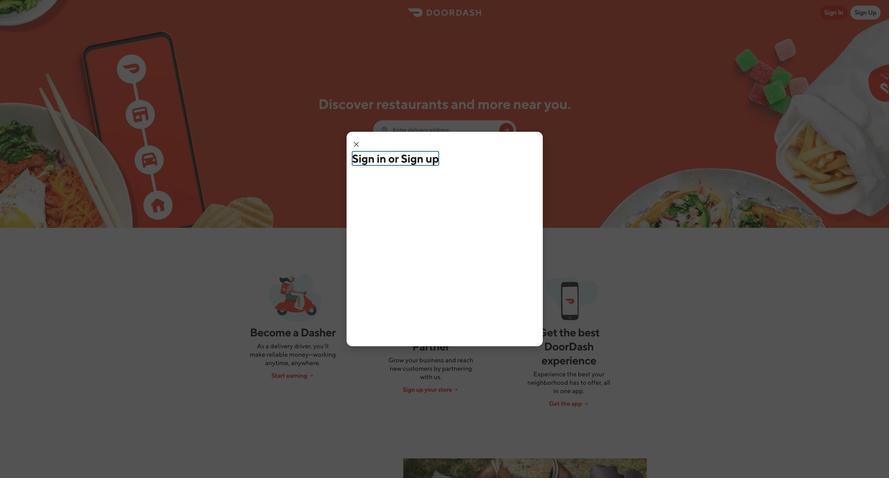 Task type: describe. For each thing, give the bounding box(es) containing it.
become a dasher image
[[268, 271, 322, 325]]

everything you crave, delivered. image
[[403, 459, 647, 478]]

find restaurants image
[[502, 126, 511, 134]]



Task type: locate. For each thing, give the bounding box(es) containing it.
get the best doordash experience image
[[545, 271, 599, 325]]

close sign in or sign up image
[[352, 140, 361, 149]]



Task type: vqa. For each thing, say whether or not it's contained in the screenshot.
everything you crave, delivered. image in the bottom of the page
yes



